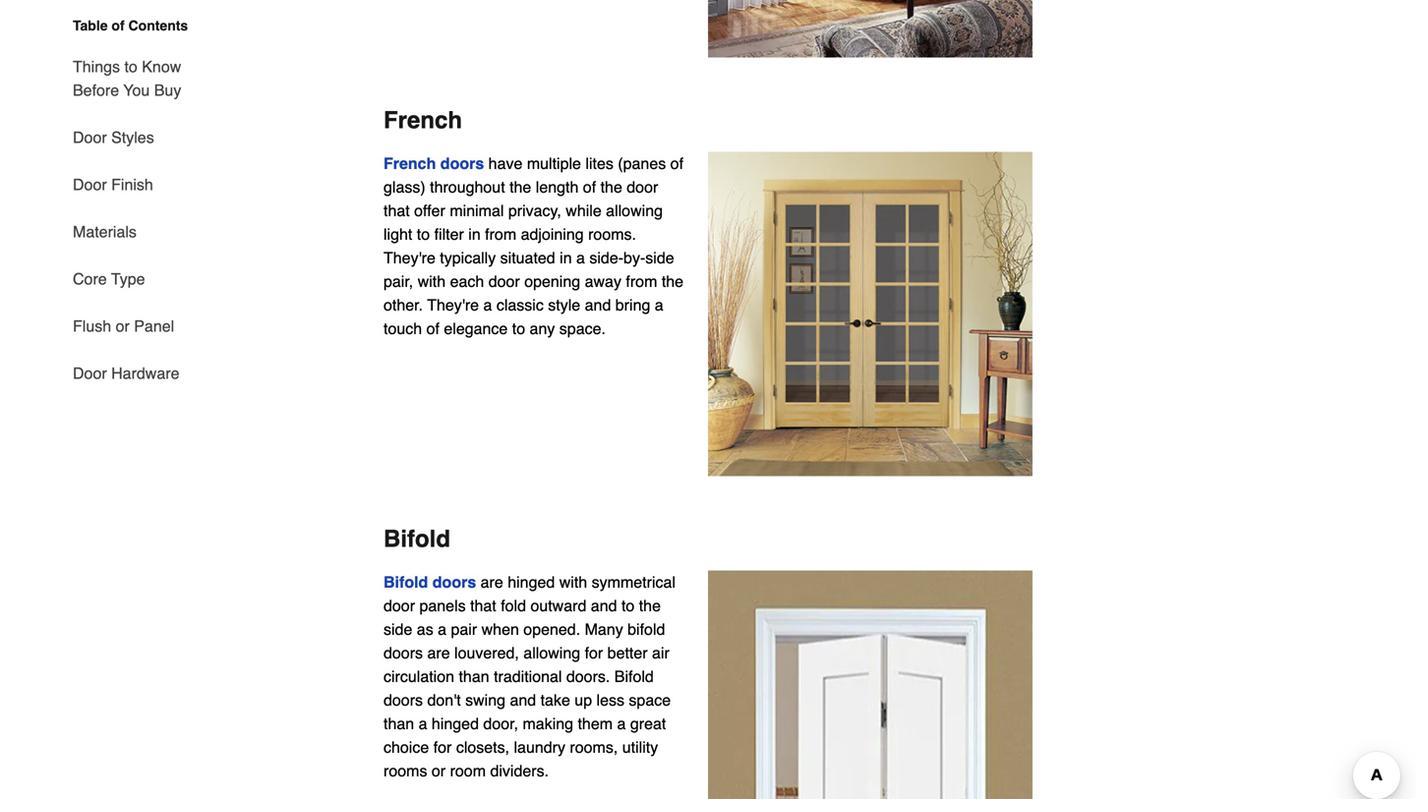Task type: describe. For each thing, give the bounding box(es) containing it.
touch
[[384, 320, 422, 338]]

0 horizontal spatial from
[[485, 225, 517, 243]]

typically
[[440, 249, 496, 267]]

side inside are hinged with symmetrical door panels that fold outward and to the side as a pair when opened. many bifold doors are louvered, allowing for better air circulation than traditional doors. bifold doors don't swing and take up less space than a hinged door, making them a great choice for closets, laundry rooms, utility rooms or room dividers.
[[384, 620, 412, 639]]

with inside are hinged with symmetrical door panels that fold outward and to the side as a pair when opened. many bifold doors are louvered, allowing for better air circulation than traditional doors. bifold doors don't swing and take up less space than a hinged door, making them a great choice for closets, laundry rooms, utility rooms or room dividers.
[[559, 573, 587, 591]]

that inside have multiple lites (panes of glass) throughout the length of the door that offer minimal privacy, while allowing light to filter in from adjoining rooms. they're typically situated in a side-by-side pair, with each door opening away from the other. they're a classic style and bring a touch of elegance to any space.
[[384, 201, 410, 220]]

bring
[[615, 296, 650, 314]]

as
[[417, 620, 433, 639]]

0 vertical spatial are
[[481, 573, 503, 591]]

flush
[[73, 317, 111, 335]]

a right as
[[438, 620, 447, 639]]

before
[[73, 81, 119, 99]]

lites
[[586, 154, 614, 172]]

bifold for bifold
[[384, 526, 450, 553]]

other.
[[384, 296, 423, 314]]

materials
[[73, 223, 137, 241]]

with inside have multiple lites (panes of glass) throughout the length of the door that offer minimal privacy, while allowing light to filter in from adjoining rooms. they're typically situated in a side-by-side pair, with each door opening away from the other. they're a classic style and bring a touch of elegance to any space.
[[418, 272, 446, 291]]

any
[[530, 320, 555, 338]]

door for door hardware
[[73, 364, 107, 383]]

door hardware
[[73, 364, 179, 383]]

things to know before you buy
[[73, 58, 181, 99]]

of right the touch
[[426, 320, 440, 338]]

core type
[[73, 270, 145, 288]]

door finish link
[[73, 161, 153, 209]]

the down lites
[[601, 178, 622, 196]]

flush or panel link
[[73, 303, 174, 350]]

situated
[[500, 249, 555, 267]]

styles
[[111, 128, 154, 147]]

offer
[[414, 201, 445, 220]]

panel
[[134, 317, 174, 335]]

many
[[585, 620, 623, 639]]

utility
[[622, 738, 658, 757]]

1 horizontal spatial from
[[626, 272, 657, 291]]

to down offer
[[417, 225, 430, 243]]

glass)
[[384, 178, 426, 196]]

1 vertical spatial and
[[591, 597, 617, 615]]

outward
[[531, 597, 587, 615]]

that inside are hinged with symmetrical door panels that fold outward and to the side as a pair when opened. many bifold doors are louvered, allowing for better air circulation than traditional doors. bifold doors don't swing and take up less space than a hinged door, making them a great choice for closets, laundry rooms, utility rooms or room dividers.
[[470, 597, 496, 615]]

french doors link
[[384, 154, 484, 172]]

rooms.
[[588, 225, 636, 243]]

to left any
[[512, 320, 525, 338]]

opening
[[524, 272, 580, 291]]

room
[[450, 762, 486, 780]]

you
[[123, 81, 150, 99]]

bifold
[[628, 620, 665, 639]]

doors up throughout
[[440, 154, 484, 172]]

things
[[73, 58, 120, 76]]

side-
[[590, 249, 624, 267]]

take
[[541, 691, 570, 709]]

table
[[73, 18, 108, 33]]

french doors
[[384, 154, 484, 172]]

to inside things to know before you buy
[[124, 58, 138, 76]]

circulation
[[384, 668, 454, 686]]

minimal
[[450, 201, 504, 220]]

pair,
[[384, 272, 413, 291]]

length
[[536, 178, 579, 196]]

0 vertical spatial in
[[468, 225, 481, 243]]

less
[[597, 691, 625, 709]]

know
[[142, 58, 181, 76]]

when
[[482, 620, 519, 639]]

door for door styles
[[73, 128, 107, 147]]

the up privacy,
[[510, 178, 531, 196]]

air
[[652, 644, 670, 662]]

choice
[[384, 738, 429, 757]]

each
[[450, 272, 484, 291]]

have
[[488, 154, 523, 172]]

door styles link
[[73, 114, 154, 161]]

core type link
[[73, 256, 145, 303]]

privacy,
[[508, 201, 561, 220]]

dividers.
[[490, 762, 549, 780]]

away
[[585, 272, 622, 291]]

french for french
[[384, 107, 462, 134]]

them
[[578, 715, 613, 733]]

style
[[548, 296, 580, 314]]

1 vertical spatial they're
[[427, 296, 479, 314]]

doors up "panels"
[[433, 573, 476, 591]]

closets,
[[456, 738, 510, 757]]

fold
[[501, 597, 526, 615]]

throughout
[[430, 178, 505, 196]]



Task type: locate. For each thing, give the bounding box(es) containing it.
are
[[481, 573, 503, 591], [427, 644, 450, 662]]

bifold up bifold doors
[[384, 526, 450, 553]]

the inside are hinged with symmetrical door panels that fold outward and to the side as a pair when opened. many bifold doors are louvered, allowing for better air circulation than traditional doors. bifold doors don't swing and take up less space than a hinged door, making them a great choice for closets, laundry rooms, utility rooms or room dividers.
[[639, 597, 661, 615]]

allowing inside have multiple lites (panes of glass) throughout the length of the door that offer minimal privacy, while allowing light to filter in from adjoining rooms. they're typically situated in a side-by-side pair, with each door opening away from the other. they're a classic style and bring a touch of elegance to any space.
[[606, 201, 663, 220]]

for
[[585, 644, 603, 662], [433, 738, 452, 757]]

or left room
[[432, 762, 446, 780]]

1 horizontal spatial that
[[470, 597, 496, 615]]

bifold down better
[[615, 668, 654, 686]]

(panes
[[618, 154, 666, 172]]

bifold
[[384, 526, 450, 553], [384, 573, 428, 591], [615, 668, 654, 686]]

don't
[[427, 691, 461, 709]]

table of contents
[[73, 18, 188, 33]]

adjoining
[[521, 225, 584, 243]]

panels
[[419, 597, 466, 615]]

1 door from the top
[[73, 128, 107, 147]]

they're up pair,
[[384, 249, 436, 267]]

1 vertical spatial french
[[384, 154, 436, 172]]

finish
[[111, 176, 153, 194]]

1 vertical spatial for
[[433, 738, 452, 757]]

from down minimal
[[485, 225, 517, 243]]

2 vertical spatial and
[[510, 691, 536, 709]]

1 vertical spatial hinged
[[432, 715, 479, 733]]

and down traditional
[[510, 691, 536, 709]]

rooms,
[[570, 738, 618, 757]]

2 vertical spatial door
[[73, 364, 107, 383]]

0 vertical spatial or
[[116, 317, 130, 335]]

1 vertical spatial in
[[560, 249, 572, 267]]

side left as
[[384, 620, 412, 639]]

0 vertical spatial door
[[73, 128, 107, 147]]

0 vertical spatial french
[[384, 107, 462, 134]]

door
[[73, 128, 107, 147], [73, 176, 107, 194], [73, 364, 107, 383]]

symmetrical
[[592, 573, 676, 591]]

great
[[630, 715, 666, 733]]

2 horizontal spatial door
[[627, 178, 658, 196]]

than up choice
[[384, 715, 414, 733]]

0 vertical spatial door
[[627, 178, 658, 196]]

things to know before you buy link
[[73, 43, 205, 114]]

buy
[[154, 81, 181, 99]]

that up light
[[384, 201, 410, 220]]

light wood french doors in a tiled room with a large floor vase and a wood side table. image
[[708, 152, 1033, 476]]

by-
[[624, 249, 645, 267]]

doors.
[[566, 668, 610, 686]]

0 vertical spatial that
[[384, 201, 410, 220]]

side inside have multiple lites (panes of glass) throughout the length of the door that offer minimal privacy, while allowing light to filter in from adjoining rooms. they're typically situated in a side-by-side pair, with each door opening away from the other. they're a classic style and bring a touch of elegance to any space.
[[645, 249, 674, 267]]

with right pair,
[[418, 272, 446, 291]]

1 horizontal spatial or
[[432, 762, 446, 780]]

0 horizontal spatial are
[[427, 644, 450, 662]]

2 french from the top
[[384, 154, 436, 172]]

hardware
[[111, 364, 179, 383]]

for up room
[[433, 738, 452, 757]]

bifold doors link
[[384, 573, 476, 591]]

bifold for bifold doors
[[384, 573, 428, 591]]

making
[[523, 715, 573, 733]]

a up choice
[[419, 715, 427, 733]]

1 horizontal spatial allowing
[[606, 201, 663, 220]]

table of contents element
[[57, 16, 205, 386]]

bifold doors
[[384, 573, 476, 591]]

doors down circulation
[[384, 691, 423, 709]]

space.
[[559, 320, 606, 338]]

1 french from the top
[[384, 107, 462, 134]]

french up french doors link
[[384, 107, 462, 134]]

and down away
[[585, 296, 611, 314]]

classic
[[497, 296, 544, 314]]

0 horizontal spatial than
[[384, 715, 414, 733]]

1 horizontal spatial side
[[645, 249, 674, 267]]

french for french doors
[[384, 154, 436, 172]]

french up glass)
[[384, 154, 436, 172]]

with up outward
[[559, 573, 587, 591]]

of up while
[[583, 178, 596, 196]]

allowing inside are hinged with symmetrical door panels that fold outward and to the side as a pair when opened. many bifold doors are louvered, allowing for better air circulation than traditional doors. bifold doors don't swing and take up less space than a hinged door, making them a great choice for closets, laundry rooms, utility rooms or room dividers.
[[524, 644, 580, 662]]

from down by-
[[626, 272, 657, 291]]

0 vertical spatial bifold
[[384, 526, 450, 553]]

bifold inside are hinged with symmetrical door panels that fold outward and to the side as a pair when opened. many bifold doors are louvered, allowing for better air circulation than traditional doors. bifold doors don't swing and take up less space than a hinged door, making them a great choice for closets, laundry rooms, utility rooms or room dividers.
[[615, 668, 654, 686]]

and up many
[[591, 597, 617, 615]]

0 vertical spatial side
[[645, 249, 674, 267]]

0 horizontal spatial hinged
[[432, 715, 479, 733]]

1 vertical spatial than
[[384, 715, 414, 733]]

light
[[384, 225, 412, 243]]

0 horizontal spatial for
[[433, 738, 452, 757]]

core
[[73, 270, 107, 288]]

0 vertical spatial allowing
[[606, 201, 663, 220]]

doors
[[440, 154, 484, 172], [433, 573, 476, 591], [384, 644, 423, 662], [384, 691, 423, 709]]

contents
[[128, 18, 188, 33]]

traditional
[[494, 668, 562, 686]]

0 vertical spatial with
[[418, 272, 446, 291]]

space
[[629, 691, 671, 709]]

a up elegance
[[483, 296, 492, 314]]

allowing down opened.
[[524, 644, 580, 662]]

or inside are hinged with symmetrical door panels that fold outward and to the side as a pair when opened. many bifold doors are louvered, allowing for better air circulation than traditional doors. bifold doors don't swing and take up less space than a hinged door, making them a great choice for closets, laundry rooms, utility rooms or room dividers.
[[432, 762, 446, 780]]

from
[[485, 225, 517, 243], [626, 272, 657, 291]]

door down (panes
[[627, 178, 658, 196]]

0 horizontal spatial in
[[468, 225, 481, 243]]

bifold up "panels"
[[384, 573, 428, 591]]

opened.
[[524, 620, 580, 639]]

in up opening
[[560, 249, 572, 267]]

a
[[576, 249, 585, 267], [483, 296, 492, 314], [655, 296, 664, 314], [438, 620, 447, 639], [419, 715, 427, 733], [617, 715, 626, 733]]

0 vertical spatial hinged
[[508, 573, 555, 591]]

a home office with a bookcase, chair, rug and white accordion door with transparent panels. image
[[708, 0, 1033, 57]]

for up doors.
[[585, 644, 603, 662]]

elegance
[[444, 320, 508, 338]]

side
[[645, 249, 674, 267], [384, 620, 412, 639]]

with
[[418, 272, 446, 291], [559, 573, 587, 591]]

1 vertical spatial side
[[384, 620, 412, 639]]

1 vertical spatial from
[[626, 272, 657, 291]]

of right (panes
[[670, 154, 684, 172]]

0 horizontal spatial door
[[384, 597, 415, 615]]

0 horizontal spatial side
[[384, 620, 412, 639]]

to up you
[[124, 58, 138, 76]]

in down minimal
[[468, 225, 481, 243]]

rooms
[[384, 762, 427, 780]]

allowing up rooms.
[[606, 201, 663, 220]]

than up swing
[[459, 668, 489, 686]]

laundry
[[514, 738, 566, 757]]

1 vertical spatial that
[[470, 597, 496, 615]]

1 vertical spatial or
[[432, 762, 446, 780]]

door left finish
[[73, 176, 107, 194]]

doors up circulation
[[384, 644, 423, 662]]

flush or panel
[[73, 317, 174, 335]]

0 vertical spatial and
[[585, 296, 611, 314]]

in
[[468, 225, 481, 243], [560, 249, 572, 267]]

a right bring
[[655, 296, 664, 314]]

1 vertical spatial door
[[489, 272, 520, 291]]

materials link
[[73, 209, 137, 256]]

door for door finish
[[73, 176, 107, 194]]

or right flush
[[116, 317, 130, 335]]

door down the bifold doors link
[[384, 597, 415, 615]]

0 vertical spatial than
[[459, 668, 489, 686]]

or inside table of contents element
[[116, 317, 130, 335]]

of right table
[[112, 18, 125, 33]]

1 horizontal spatial hinged
[[508, 573, 555, 591]]

1 vertical spatial are
[[427, 644, 450, 662]]

1 horizontal spatial door
[[489, 272, 520, 291]]

1 vertical spatial allowing
[[524, 644, 580, 662]]

a down less
[[617, 715, 626, 733]]

they're down each
[[427, 296, 479, 314]]

they're
[[384, 249, 436, 267], [427, 296, 479, 314]]

and inside have multiple lites (panes of glass) throughout the length of the door that offer minimal privacy, while allowing light to filter in from adjoining rooms. they're typically situated in a side-by-side pair, with each door opening away from the other. they're a classic style and bring a touch of elegance to any space.
[[585, 296, 611, 314]]

1 horizontal spatial are
[[481, 573, 503, 591]]

swing
[[465, 691, 506, 709]]

door finish
[[73, 176, 153, 194]]

2 door from the top
[[73, 176, 107, 194]]

0 horizontal spatial or
[[116, 317, 130, 335]]

door,
[[483, 715, 518, 733]]

3 door from the top
[[73, 364, 107, 383]]

door up classic
[[489, 272, 520, 291]]

to inside are hinged with symmetrical door panels that fold outward and to the side as a pair when opened. many bifold doors are louvered, allowing for better air circulation than traditional doors. bifold doors don't swing and take up less space than a hinged door, making them a great choice for closets, laundry rooms, utility rooms or room dividers.
[[622, 597, 635, 615]]

0 vertical spatial from
[[485, 225, 517, 243]]

the
[[510, 178, 531, 196], [601, 178, 622, 196], [662, 272, 684, 291], [639, 597, 661, 615]]

door hardware link
[[73, 350, 179, 386]]

that up when
[[470, 597, 496, 615]]

have multiple lites (panes of glass) throughout the length of the door that offer minimal privacy, while allowing light to filter in from adjoining rooms. they're typically situated in a side-by-side pair, with each door opening away from the other. they're a classic style and bring a touch of elegance to any space.
[[384, 154, 684, 338]]

1 horizontal spatial for
[[585, 644, 603, 662]]

hinged down don't
[[432, 715, 479, 733]]

side right side-
[[645, 249, 674, 267]]

door styles
[[73, 128, 154, 147]]

while
[[566, 201, 602, 220]]

the up bifold
[[639, 597, 661, 615]]

are hinged with symmetrical door panels that fold outward and to the side as a pair when opened. many bifold doors are louvered, allowing for better air circulation than traditional doors. bifold doors don't swing and take up less space than a hinged door, making them a great choice for closets, laundry rooms, utility rooms or room dividers.
[[384, 573, 676, 780]]

are down as
[[427, 644, 450, 662]]

0 horizontal spatial with
[[418, 272, 446, 291]]

door left styles
[[73, 128, 107, 147]]

than
[[459, 668, 489, 686], [384, 715, 414, 733]]

hinged
[[508, 573, 555, 591], [432, 715, 479, 733]]

door down flush
[[73, 364, 107, 383]]

pair
[[451, 620, 477, 639]]

to down symmetrical
[[622, 597, 635, 615]]

0 horizontal spatial allowing
[[524, 644, 580, 662]]

1 vertical spatial door
[[73, 176, 107, 194]]

white bifold doors. image
[[708, 571, 1033, 800]]

0 horizontal spatial that
[[384, 201, 410, 220]]

multiple
[[527, 154, 581, 172]]

1 horizontal spatial than
[[459, 668, 489, 686]]

2 vertical spatial door
[[384, 597, 415, 615]]

hinged up fold
[[508, 573, 555, 591]]

door
[[627, 178, 658, 196], [489, 272, 520, 291], [384, 597, 415, 615]]

1 horizontal spatial with
[[559, 573, 587, 591]]

door inside are hinged with symmetrical door panels that fold outward and to the side as a pair when opened. many bifold doors are louvered, allowing for better air circulation than traditional doors. bifold doors don't swing and take up less space than a hinged door, making them a great choice for closets, laundry rooms, utility rooms or room dividers.
[[384, 597, 415, 615]]

1 horizontal spatial in
[[560, 249, 572, 267]]

0 vertical spatial for
[[585, 644, 603, 662]]

louvered,
[[454, 644, 519, 662]]

up
[[575, 691, 592, 709]]

2 vertical spatial bifold
[[615, 668, 654, 686]]

are up fold
[[481, 573, 503, 591]]

filter
[[434, 225, 464, 243]]

type
[[111, 270, 145, 288]]

better
[[608, 644, 648, 662]]

1 vertical spatial with
[[559, 573, 587, 591]]

1 vertical spatial bifold
[[384, 573, 428, 591]]

the right away
[[662, 272, 684, 291]]

0 vertical spatial they're
[[384, 249, 436, 267]]

a left side-
[[576, 249, 585, 267]]



Task type: vqa. For each thing, say whether or not it's contained in the screenshot.
After the purchase of your installation, our Installation Support Team will contact you to discuss what to expect next — including product arrival estimates. Once your product arrives, your PROvider will also contact you to set up a date for install. Don't worry — our Installation Support Team will be with you every step of the way to ensure you know what to expect and when until your installation is complete.
no



